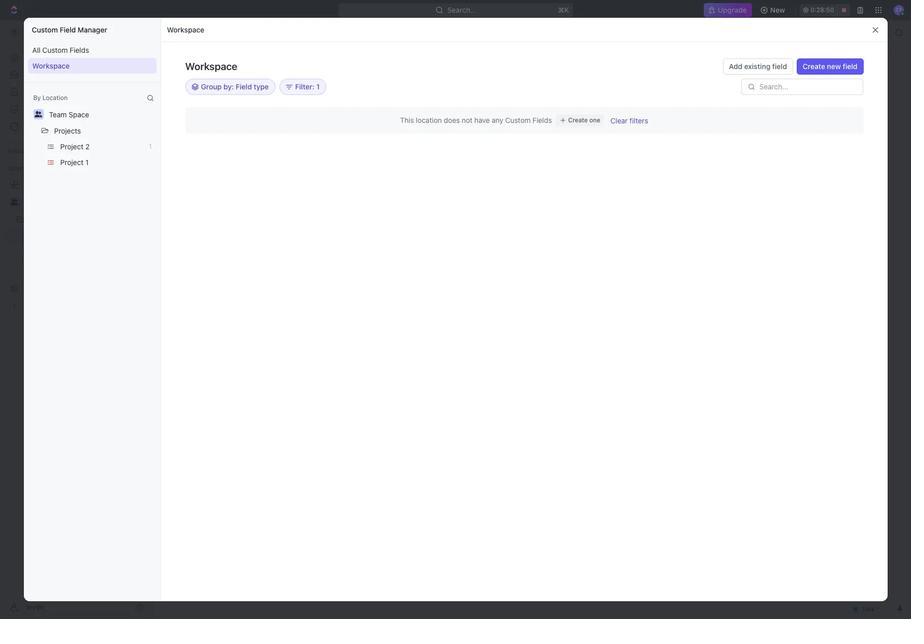 Task type: describe. For each thing, give the bounding box(es) containing it.
location
[[416, 116, 442, 124]]

project 2 inside list
[[60, 142, 90, 151]]

group
[[201, 82, 222, 91]]

new button
[[756, 2, 791, 18]]

custom field manager
[[32, 25, 107, 34]]

add existing field
[[729, 62, 787, 71]]

hide for hide dropdown button
[[791, 94, 806, 102]]

questions
[[131, 497, 164, 506]]

clickbot
[[638, 129, 662, 137]]

project 1
[[60, 158, 89, 167]]

/
[[187, 38, 189, 47]]

by location
[[33, 94, 68, 102]]

calendar link
[[257, 91, 289, 105]]

Search... text field
[[759, 83, 857, 91]]

existing
[[744, 62, 771, 71]]

location
[[42, 94, 68, 102]]

does
[[444, 116, 460, 124]]

add existing field button
[[723, 58, 793, 75]]

1 vertical spatial field
[[236, 82, 252, 91]]

custom inside dropdown button
[[112, 474, 146, 484]]

1 horizontal spatial workspace button
[[165, 24, 206, 36]]

manager
[[78, 25, 107, 34]]

attachments button
[[112, 549, 549, 574]]

watcher:
[[684, 129, 709, 137]]

projects button
[[50, 122, 86, 139]]

customize
[[825, 94, 860, 102]]

attachments
[[112, 556, 167, 567]]

Edit task name text field
[[112, 292, 549, 311]]

0:28:50
[[811, 6, 834, 14]]

40 for changed status from
[[793, 113, 801, 120]]

list
[[228, 94, 240, 102]]

team space link
[[158, 26, 213, 39]]

workspace up the /
[[167, 25, 204, 34]]

projects link
[[156, 38, 183, 47]]

description
[[147, 407, 184, 415]]

by
[[224, 82, 232, 91]]

projects for projects / project 2
[[156, 38, 183, 47]]

assignees
[[424, 119, 454, 127]]

0 vertical spatial 2
[[218, 38, 223, 47]]

board link
[[188, 91, 209, 105]]

to do
[[733, 113, 752, 120]]

inbox link
[[4, 67, 147, 83]]

project 2 link
[[193, 38, 223, 47]]

workspace up the group
[[185, 60, 237, 72]]

⌘k
[[558, 6, 569, 14]]

add for add description
[[132, 407, 145, 415]]

filters
[[630, 116, 648, 125]]

Search tasks... text field
[[785, 115, 886, 131]]

1 for project 1
[[85, 158, 89, 167]]

fields inside all custom fields 'button'
[[70, 46, 89, 54]]

clear filters
[[611, 116, 648, 125]]

share button
[[732, 35, 764, 51]]

spaces
[[8, 165, 30, 172]]

inbox
[[24, 70, 42, 79]]

com
[[638, 129, 780, 145]]

add for add task
[[838, 65, 851, 74]]

create one button
[[556, 114, 604, 127]]

questions and answers
[[131, 497, 208, 506]]

type
[[254, 82, 269, 91]]

all custom fields
[[32, 46, 89, 54]]

custom inside 'button'
[[42, 46, 68, 54]]

custom up all
[[32, 25, 58, 34]]

17
[[722, 39, 728, 46]]

hide button
[[779, 91, 809, 105]]

filter: 1
[[295, 82, 320, 91]]

new
[[827, 62, 841, 71]]

on
[[700, 39, 707, 46]]

list containing all custom fields
[[24, 42, 160, 74]]

status
[[677, 113, 695, 120]]

empty field button
[[112, 521, 185, 537]]

custom right any
[[505, 116, 531, 124]]

all
[[32, 46, 40, 54]]

by
[[33, 94, 41, 102]]

sidebar navigation
[[0, 20, 152, 619]]

project inside button
[[60, 158, 83, 167]]

40 for added watcher:
[[793, 129, 801, 137]]

have
[[474, 116, 490, 124]]

changed
[[651, 113, 676, 120]]

list link
[[226, 91, 240, 105]]

2 inside list
[[85, 142, 90, 151]]

add task button
[[832, 61, 875, 78]]

and
[[166, 497, 178, 506]]

new
[[770, 6, 785, 14]]

workspace inside list
[[32, 61, 70, 70]]

8686faf0v button
[[150, 271, 189, 283]]

list containing project 2
[[24, 139, 160, 170]]

board
[[190, 94, 209, 102]]

nov
[[709, 39, 720, 46]]

eloisefrancis23@gmail. com
[[638, 129, 780, 145]]

1 horizontal spatial space
[[190, 28, 211, 37]]

upgrade
[[718, 6, 747, 14]]

field for add existing field
[[772, 62, 787, 71]]

assignees button
[[411, 117, 458, 129]]

add description
[[132, 407, 184, 415]]

eloisefrancis23@gmail.
[[710, 129, 780, 137]]

space inside button
[[69, 110, 89, 119]]

add description button
[[116, 403, 546, 420]]

this location does not have any custom fields
[[400, 116, 552, 124]]

subtasks
[[157, 444, 191, 453]]

workspace button inside list
[[28, 58, 156, 74]]

favorites button
[[4, 145, 39, 158]]

empty
[[141, 524, 162, 533]]

invite
[[26, 603, 44, 612]]



Task type: locate. For each thing, give the bounding box(es) containing it.
projects down user group image
[[156, 38, 183, 47]]

1 horizontal spatial field
[[772, 62, 787, 71]]

upgrade link
[[704, 3, 752, 17]]

2 40 mins from the top
[[793, 129, 816, 137]]

search
[[750, 94, 774, 102]]

1 for filter: 1
[[316, 82, 320, 91]]

fields
[[70, 46, 89, 54], [533, 116, 552, 124], [148, 474, 173, 484]]

to for to
[[720, 113, 727, 120]]

from
[[697, 113, 710, 120]]

hide inside button
[[527, 119, 541, 127]]

1 inside filter: 1 dropdown button
[[316, 82, 320, 91]]

0 horizontal spatial 1
[[85, 158, 89, 167]]

1 vertical spatial team space
[[49, 110, 89, 119]]

changed status from
[[649, 113, 712, 120]]

1 horizontal spatial projects
[[156, 38, 183, 47]]

1 vertical spatial 40 mins
[[793, 129, 816, 137]]

1 vertical spatial space
[[69, 110, 89, 119]]

1 vertical spatial mins
[[803, 129, 816, 137]]

project right the /
[[193, 38, 217, 47]]

workspace
[[167, 25, 204, 34], [185, 60, 237, 72], [32, 61, 70, 70]]

custom up the "questions"
[[112, 474, 146, 484]]

search...
[[447, 6, 476, 14]]

field inside button
[[164, 524, 179, 533]]

0 vertical spatial create
[[803, 62, 825, 71]]

project up project 1
[[60, 142, 83, 151]]

2 horizontal spatial fields
[[533, 116, 552, 124]]

40 mins
[[793, 113, 816, 120], [793, 129, 816, 137]]

workspace button up docs link
[[28, 58, 156, 74]]

team space
[[171, 28, 211, 37], [49, 110, 89, 119]]

to
[[720, 113, 727, 120], [735, 113, 742, 120]]

subtasks button
[[153, 439, 196, 457]]

projects down 'team space' button
[[54, 127, 81, 135]]

0 horizontal spatial fields
[[70, 46, 89, 54]]

empty field
[[141, 524, 179, 533]]

all custom fields button
[[28, 42, 156, 58]]

1 vertical spatial 1
[[149, 143, 152, 150]]

fields left create one button
[[533, 116, 552, 124]]

user group image
[[161, 30, 168, 35]]

team inside 'team space' button
[[49, 110, 67, 119]]

one
[[589, 116, 600, 124]]

create for create one
[[568, 116, 588, 124]]

:
[[232, 82, 234, 91]]

create new field
[[803, 62, 858, 71]]

0 vertical spatial 40 mins
[[793, 113, 816, 120]]

favorites
[[8, 147, 35, 155]]

project 2 up the group
[[176, 60, 237, 77]]

2 horizontal spatial field
[[843, 62, 858, 71]]

1 horizontal spatial to
[[735, 113, 742, 120]]

1 horizontal spatial fields
[[148, 474, 173, 484]]

field right empty
[[164, 524, 179, 533]]

this
[[400, 116, 414, 124]]

1 up project 1 button
[[149, 143, 152, 150]]

1 down projects button
[[85, 158, 89, 167]]

1 vertical spatial 2
[[225, 60, 234, 77]]

2 list from the top
[[24, 139, 160, 170]]

1 vertical spatial hide
[[527, 119, 541, 127]]

create for create new field
[[803, 62, 825, 71]]

list down 'team space' button
[[24, 139, 160, 170]]

dashboards link
[[4, 101, 147, 117]]

workspace button
[[165, 24, 206, 36], [28, 58, 156, 74]]

1 up 'table' at the top left of the page
[[316, 82, 320, 91]]

1 horizontal spatial hide
[[791, 94, 806, 102]]

calendar
[[259, 94, 289, 102]]

projects inside button
[[54, 127, 81, 135]]

fields up questions and answers
[[148, 474, 173, 484]]

1 horizontal spatial create
[[803, 62, 825, 71]]

create inside button
[[568, 116, 588, 124]]

add task
[[838, 65, 868, 74]]

0 vertical spatial space
[[190, 28, 211, 37]]

filter: 1 button
[[279, 79, 326, 95]]

hide inside dropdown button
[[791, 94, 806, 102]]

custom right all
[[42, 46, 68, 54]]

space up project 2 link
[[190, 28, 211, 37]]

team inside "team space" link
[[171, 28, 188, 37]]

field
[[60, 25, 76, 34], [236, 82, 252, 91]]

created
[[676, 39, 698, 46]]

you
[[638, 113, 649, 120]]

0 horizontal spatial team
[[49, 110, 67, 119]]

0 horizontal spatial projects
[[54, 127, 81, 135]]

1 vertical spatial list
[[24, 139, 160, 170]]

1 horizontal spatial team space
[[171, 28, 211, 37]]

1 inside project 1 button
[[85, 158, 89, 167]]

workspace button up the /
[[165, 24, 206, 36]]

create one
[[568, 116, 600, 124]]

dashboards
[[24, 105, 64, 113]]

0:28:50 button
[[800, 4, 850, 16]]

projects for projects
[[54, 127, 81, 135]]

to left do
[[735, 113, 742, 120]]

team down location
[[49, 110, 67, 119]]

1 horizontal spatial 2
[[218, 38, 223, 47]]

0 vertical spatial project 2
[[176, 60, 237, 77]]

1 to from the left
[[720, 113, 727, 120]]

group by : field type
[[201, 82, 269, 91]]

0 vertical spatial team
[[171, 28, 188, 37]]

project up the group
[[176, 60, 222, 77]]

2 right the /
[[218, 38, 223, 47]]

filter:
[[295, 82, 314, 91]]

0 vertical spatial team space
[[171, 28, 211, 37]]

project 1 button
[[56, 154, 156, 170]]

share
[[738, 38, 758, 47]]

hide button
[[523, 117, 545, 129]]

task
[[853, 65, 868, 74]]

team space up "projects / project 2"
[[171, 28, 211, 37]]

1 40 from the top
[[793, 113, 801, 120]]

0 vertical spatial field
[[60, 25, 76, 34]]

2 mins from the top
[[803, 129, 816, 137]]

0 horizontal spatial 2
[[85, 142, 90, 151]]

created on nov 17
[[676, 39, 728, 46]]

any
[[492, 116, 503, 124]]

0 vertical spatial 40
[[793, 113, 801, 120]]

field up all custom fields
[[60, 25, 76, 34]]

list down manager
[[24, 42, 160, 74]]

workspace down all custom fields
[[32, 61, 70, 70]]

answers
[[180, 497, 208, 506]]

custom fields element
[[112, 491, 549, 537]]

0 horizontal spatial workspace button
[[28, 58, 156, 74]]

team space up projects button
[[49, 110, 89, 119]]

task sidebar content section
[[618, 55, 831, 594]]

2 to from the left
[[735, 113, 742, 120]]

8686faf0v
[[154, 273, 185, 280]]

1 vertical spatial workspace button
[[28, 58, 156, 74]]

add inside button
[[838, 65, 851, 74]]

1
[[316, 82, 320, 91], [149, 143, 152, 150], [85, 158, 89, 167]]

create inside button
[[803, 62, 825, 71]]

create left new
[[803, 62, 825, 71]]

1 vertical spatial projects
[[54, 127, 81, 135]]

1 horizontal spatial team
[[171, 28, 188, 37]]

1 vertical spatial project 2
[[60, 142, 90, 151]]

2 40 from the top
[[793, 129, 801, 137]]

0 vertical spatial hide
[[791, 94, 806, 102]]

mins for added watcher:
[[803, 129, 816, 137]]

custom
[[32, 25, 58, 34], [42, 46, 68, 54], [505, 116, 531, 124], [112, 474, 146, 484]]

2 horizontal spatial 2
[[225, 60, 234, 77]]

1 vertical spatial team
[[49, 110, 67, 119]]

home link
[[4, 49, 147, 66]]

1 vertical spatial 40
[[793, 129, 801, 137]]

team space inside "team space" link
[[171, 28, 211, 37]]

0 vertical spatial workspace button
[[165, 24, 206, 36]]

clear filters button
[[611, 116, 648, 125]]

1 horizontal spatial add
[[729, 62, 742, 71]]

0 horizontal spatial to
[[720, 113, 727, 120]]

1 horizontal spatial 1
[[149, 143, 152, 150]]

2 up project 1
[[85, 142, 90, 151]]

not
[[462, 116, 473, 124]]

table link
[[306, 91, 326, 105]]

tree
[[4, 177, 147, 314]]

user group image
[[10, 199, 18, 205]]

search button
[[737, 91, 777, 105]]

0 vertical spatial fields
[[70, 46, 89, 54]]

2 vertical spatial 2
[[85, 142, 90, 151]]

table
[[308, 94, 326, 102]]

to left to do
[[720, 113, 727, 120]]

0 vertical spatial list
[[24, 42, 160, 74]]

list
[[24, 42, 160, 74], [24, 139, 160, 170]]

fields inside custom fields dropdown button
[[148, 474, 173, 484]]

task sidebar navigation tab list
[[836, 61, 858, 121]]

space up projects button
[[69, 110, 89, 119]]

2 horizontal spatial 1
[[316, 82, 320, 91]]

mins
[[803, 113, 816, 120], [803, 129, 816, 137]]

field right the existing
[[772, 62, 787, 71]]

2 horizontal spatial add
[[838, 65, 851, 74]]

custom fields
[[112, 474, 173, 484]]

fields down custom field manager
[[70, 46, 89, 54]]

add inside button
[[729, 62, 742, 71]]

0 vertical spatial 1
[[316, 82, 320, 91]]

1 horizontal spatial project 2
[[176, 60, 237, 77]]

project down projects button
[[60, 158, 83, 167]]

0 horizontal spatial field
[[60, 25, 76, 34]]

0 horizontal spatial space
[[69, 110, 89, 119]]

40 mins for changed status from
[[793, 113, 816, 120]]

40 mins for added watcher:
[[793, 129, 816, 137]]

1 40 mins from the top
[[793, 113, 816, 120]]

to for to do
[[735, 113, 742, 120]]

0 horizontal spatial add
[[132, 407, 145, 415]]

2 up by
[[225, 60, 234, 77]]

1 list from the top
[[24, 42, 160, 74]]

field right new
[[843, 62, 858, 71]]

0 horizontal spatial project 2
[[60, 142, 90, 151]]

0 vertical spatial mins
[[803, 113, 816, 120]]

docs
[[24, 87, 41, 96]]

1 vertical spatial fields
[[533, 116, 552, 124]]

tree inside sidebar navigation
[[4, 177, 147, 314]]

1 horizontal spatial field
[[236, 82, 252, 91]]

field right :
[[236, 82, 252, 91]]

create left one
[[568, 116, 588, 124]]

create new field button
[[797, 58, 864, 75]]

docs link
[[4, 84, 147, 100]]

2 vertical spatial fields
[[148, 474, 173, 484]]

0 vertical spatial projects
[[156, 38, 183, 47]]

add for add existing field
[[729, 62, 742, 71]]

hide for hide button
[[527, 119, 541, 127]]

1 mins from the top
[[803, 113, 816, 120]]

1 vertical spatial create
[[568, 116, 588, 124]]

hide down 'search...' text field
[[791, 94, 806, 102]]

2 vertical spatial 1
[[85, 158, 89, 167]]

0 horizontal spatial create
[[568, 116, 588, 124]]

0 horizontal spatial hide
[[527, 119, 541, 127]]

hide right any
[[527, 119, 541, 127]]

create
[[803, 62, 825, 71], [568, 116, 588, 124]]

do
[[744, 113, 752, 120]]

project 2 up project 1
[[60, 142, 90, 151]]

field for create new field
[[843, 62, 858, 71]]

mins for changed status from
[[803, 113, 816, 120]]

0 horizontal spatial field
[[164, 524, 179, 533]]

team up the /
[[171, 28, 188, 37]]

projects / project 2
[[156, 38, 223, 47]]

add inside "button"
[[132, 407, 145, 415]]

hide
[[791, 94, 806, 102], [527, 119, 541, 127]]

added
[[664, 129, 682, 137]]

clear
[[611, 116, 628, 125]]

0 horizontal spatial team space
[[49, 110, 89, 119]]

team space inside 'team space' button
[[49, 110, 89, 119]]



Task type: vqa. For each thing, say whether or not it's contained in the screenshot.
'1' corresponding to Task 1
no



